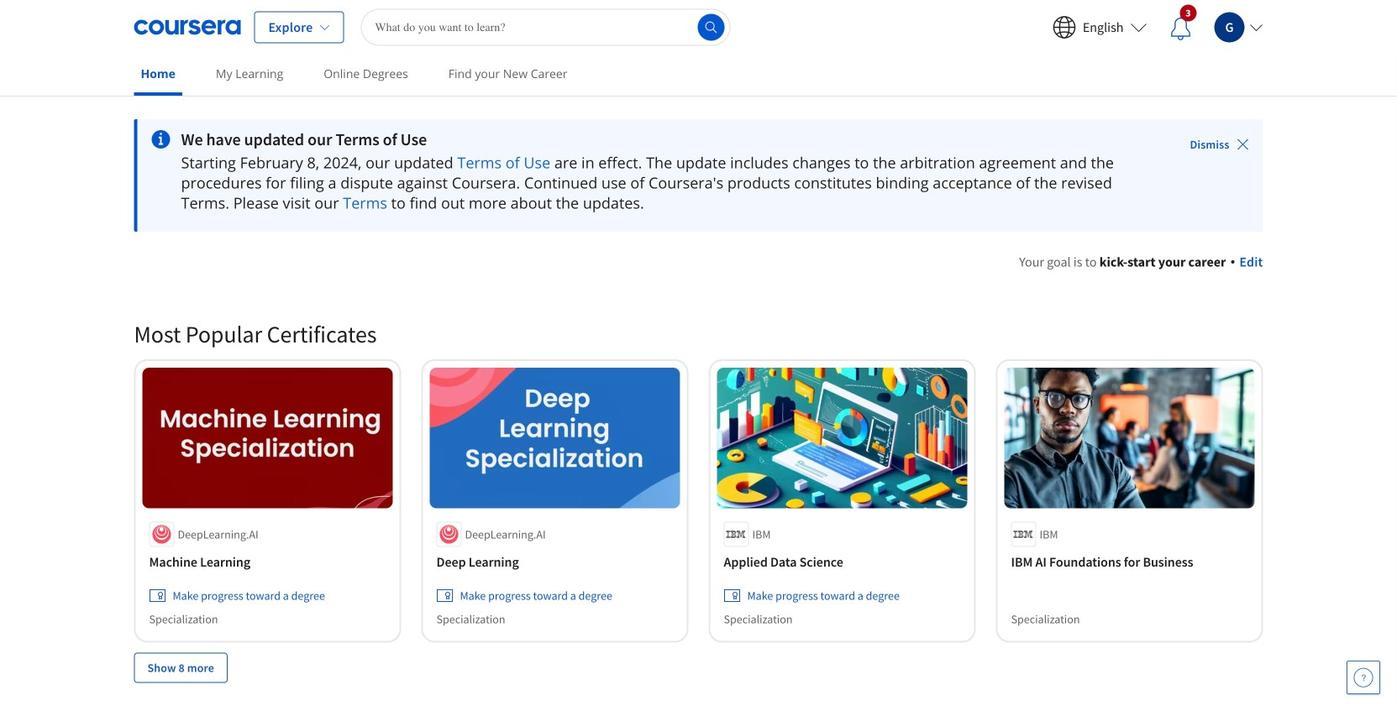 Task type: describe. For each thing, give the bounding box(es) containing it.
coursera image
[[134, 14, 241, 41]]

information: we have updated our terms of use element
[[181, 129, 1143, 150]]

help center image
[[1354, 668, 1374, 688]]



Task type: locate. For each thing, give the bounding box(es) containing it.
None search field
[[361, 9, 731, 46]]

main content
[[0, 98, 1398, 712]]

most popular certificates collection element
[[124, 292, 1274, 711]]

What do you want to learn? text field
[[361, 9, 731, 46]]



Task type: vqa. For each thing, say whether or not it's contained in the screenshot.
Introduction to Microsoft Excel's GAIN
no



